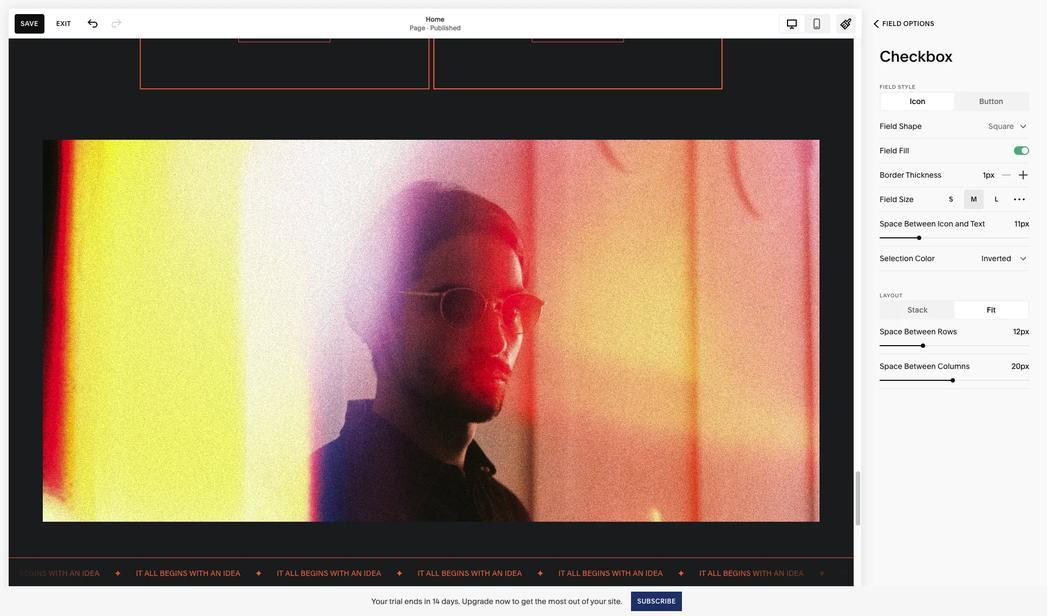 Task type: locate. For each thing, give the bounding box(es) containing it.
0 vertical spatial icon
[[910, 96, 926, 106]]

your
[[591, 596, 606, 606]]

between down size
[[904, 219, 936, 229]]

your trial ends in 14 days. upgrade now to get the most out of your site.
[[372, 596, 623, 606]]

save
[[21, 19, 38, 27]]

field left shape
[[880, 121, 897, 131]]

icon
[[910, 96, 926, 106], [938, 219, 954, 229]]

field options button
[[862, 12, 947, 36]]

0 vertical spatial between
[[904, 219, 936, 229]]

space down space between rows
[[880, 361, 903, 371]]

space down field size
[[880, 219, 903, 229]]

between for rows
[[904, 327, 936, 336]]

space for space between rows
[[880, 327, 903, 336]]

size
[[899, 195, 914, 204]]

space
[[880, 219, 903, 229], [880, 327, 903, 336], [880, 361, 903, 371]]

field inside field options button
[[883, 20, 902, 28]]

tab list
[[780, 15, 830, 32], [881, 93, 1028, 110], [881, 301, 1028, 319]]

3 space from the top
[[880, 361, 903, 371]]

space for space between icon and text
[[880, 219, 903, 229]]

2 space from the top
[[880, 327, 903, 336]]

home
[[426, 15, 445, 23]]

fit
[[987, 305, 996, 315]]

fit button
[[955, 301, 1028, 319]]

space down stack button
[[880, 327, 903, 336]]

1 vertical spatial space
[[880, 327, 903, 336]]

None field
[[994, 218, 1030, 230], [880, 247, 1030, 270], [994, 326, 1030, 338], [994, 360, 1030, 372], [994, 218, 1030, 230], [880, 247, 1030, 270], [994, 326, 1030, 338], [994, 360, 1030, 372]]

2 between from the top
[[904, 327, 936, 336]]

space between rows
[[880, 327, 957, 336]]

get
[[521, 596, 533, 606]]

subscribe
[[637, 597, 676, 605]]

option group containing s
[[942, 190, 1030, 209]]

inverted
[[982, 254, 1012, 263]]

border
[[880, 170, 904, 180]]

between for columns
[[904, 361, 936, 371]]

field left style on the top of page
[[880, 84, 897, 90]]

field
[[883, 20, 902, 28], [880, 84, 897, 90], [880, 121, 897, 131], [880, 146, 897, 156], [880, 195, 897, 204]]

icon left and
[[938, 219, 954, 229]]

between down stack button
[[904, 327, 936, 336]]

between left columns
[[904, 361, 936, 371]]

2 vertical spatial between
[[904, 361, 936, 371]]

field options
[[883, 20, 935, 28]]

Border Thickness field
[[959, 163, 995, 187]]

option group
[[942, 190, 1030, 209]]

between for icon
[[904, 219, 936, 229]]

field size
[[880, 195, 914, 204]]

space between columns
[[880, 361, 970, 371]]

1 space from the top
[[880, 219, 903, 229]]

0 vertical spatial space
[[880, 219, 903, 229]]

stack
[[908, 305, 928, 315]]

selection
[[880, 254, 914, 263]]

field style
[[880, 84, 916, 90]]

your
[[372, 596, 388, 606]]

field left "fill"
[[880, 146, 897, 156]]

None range field
[[880, 236, 1030, 240], [880, 344, 1030, 348], [880, 378, 1030, 383], [880, 236, 1030, 240], [880, 344, 1030, 348], [880, 378, 1030, 383]]

exit
[[56, 19, 71, 27]]

0 vertical spatial tab list
[[780, 15, 830, 32]]

to
[[512, 596, 520, 606]]

1 vertical spatial tab list
[[881, 93, 1028, 110]]

0 horizontal spatial icon
[[910, 96, 926, 106]]

field fill
[[880, 146, 909, 156]]

days.
[[442, 596, 460, 606]]

None checkbox
[[1022, 147, 1028, 154]]

1 horizontal spatial icon
[[938, 219, 954, 229]]

text
[[971, 219, 985, 229]]

shape
[[899, 121, 922, 131]]

2 vertical spatial space
[[880, 361, 903, 371]]

·
[[427, 24, 429, 32]]

icon down style on the top of page
[[910, 96, 926, 106]]

2 vertical spatial tab list
[[881, 301, 1028, 319]]

ends
[[405, 596, 422, 606]]

1 vertical spatial between
[[904, 327, 936, 336]]

home page · published
[[410, 15, 461, 32]]

field left the options
[[883, 20, 902, 28]]

trial
[[389, 596, 403, 606]]

between
[[904, 219, 936, 229], [904, 327, 936, 336], [904, 361, 936, 371]]

1 between from the top
[[904, 219, 936, 229]]

thickness
[[906, 170, 942, 180]]

space between icon and text
[[880, 219, 985, 229]]

3 between from the top
[[904, 361, 936, 371]]

columns
[[938, 361, 970, 371]]

field left size
[[880, 195, 897, 204]]



Task type: describe. For each thing, give the bounding box(es) containing it.
page
[[410, 24, 426, 32]]

of
[[582, 596, 589, 606]]

options
[[904, 20, 935, 28]]

published
[[430, 24, 461, 32]]

most
[[548, 596, 567, 606]]

s
[[949, 195, 954, 203]]

field for field size
[[880, 195, 897, 204]]

fill
[[899, 146, 909, 156]]

field for field shape
[[880, 121, 897, 131]]

1 vertical spatial icon
[[938, 219, 954, 229]]

m
[[971, 195, 977, 203]]

style
[[898, 84, 916, 90]]

site.
[[608, 596, 623, 606]]

out
[[568, 596, 580, 606]]

button button
[[955, 93, 1028, 110]]

and
[[955, 219, 969, 229]]

14
[[432, 596, 440, 606]]

tab list containing icon
[[881, 93, 1028, 110]]

tab list containing stack
[[881, 301, 1028, 319]]

upgrade
[[462, 596, 494, 606]]

in
[[424, 596, 431, 606]]

stack button
[[881, 301, 955, 319]]

field for field fill
[[880, 146, 897, 156]]

square
[[989, 121, 1014, 131]]

field shape
[[880, 121, 922, 131]]

icon button
[[881, 93, 955, 110]]

the
[[535, 596, 547, 606]]

rows
[[938, 327, 957, 336]]

icon inside icon button
[[910, 96, 926, 106]]

now
[[495, 596, 511, 606]]

button
[[980, 96, 1004, 106]]

checkbox
[[880, 47, 953, 66]]

exit button
[[50, 14, 77, 33]]

save button
[[15, 14, 44, 33]]

space for space between columns
[[880, 361, 903, 371]]

l
[[995, 195, 999, 203]]

color
[[915, 254, 935, 263]]

layout
[[880, 293, 903, 299]]

border thickness
[[880, 170, 942, 180]]

field for field options
[[883, 20, 902, 28]]

field for field style
[[880, 84, 897, 90]]

subscribe button
[[631, 591, 682, 611]]

selection color
[[880, 254, 935, 263]]



Task type: vqa. For each thing, say whether or not it's contained in the screenshot.
Space
yes



